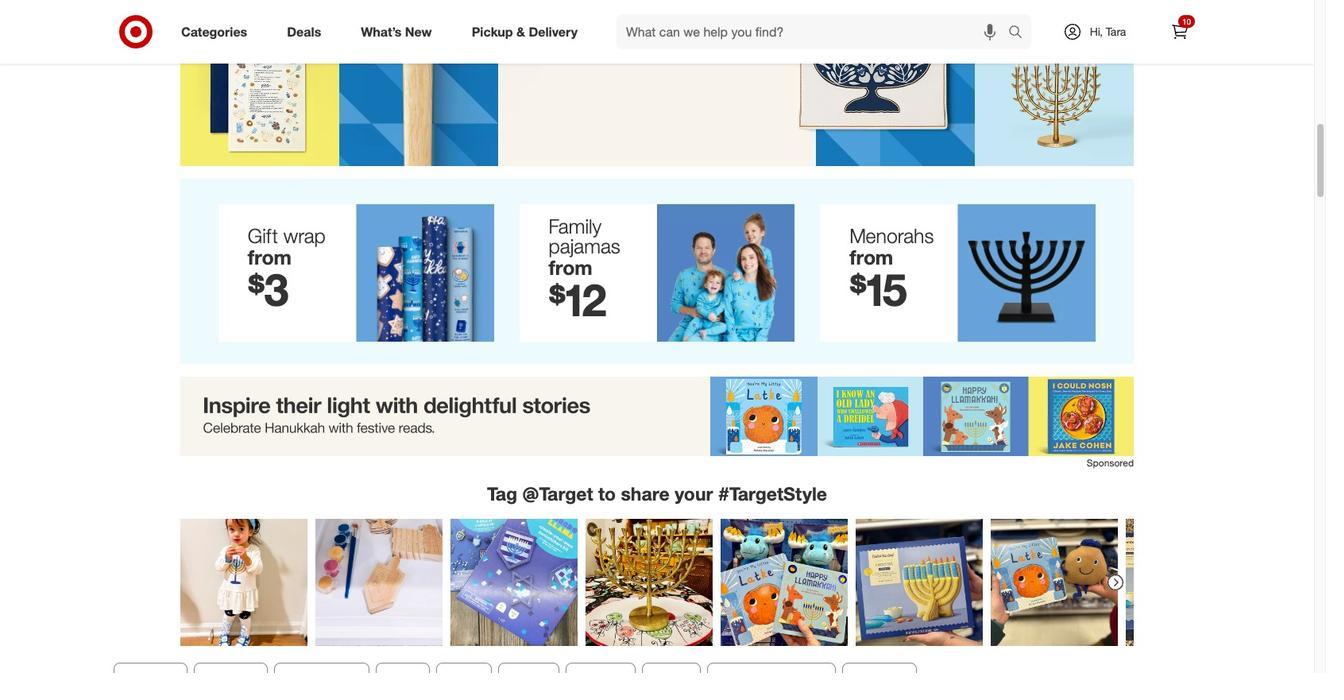 Task type: describe. For each thing, give the bounding box(es) containing it.
hi,
[[1090, 25, 1103, 38]]

10
[[1182, 17, 1191, 26]]

@target
[[522, 483, 593, 505]]

wrap
[[283, 223, 326, 248]]

#targetstyle
[[718, 483, 827, 505]]

from for $12
[[549, 255, 593, 280]]

categories link
[[168, 14, 267, 49]]

pickup & delivery
[[472, 24, 578, 39]]

deals link
[[274, 14, 341, 49]]

user image by @lorrainehazel image
[[180, 519, 308, 646]]

user image by @leslierott image
[[451, 519, 578, 646]]

at
[[656, 41, 672, 64]]

gift wrap from $3
[[248, 223, 326, 317]]

with
[[739, 0, 774, 21]]

tableware
[[610, 20, 691, 43]]

delivery
[[529, 24, 578, 39]]

pickup
[[472, 24, 513, 39]]

family pajamas from $12
[[549, 213, 621, 326]]

10 link
[[1163, 14, 1198, 49]]

decor.
[[713, 20, 764, 43]]

$12
[[549, 272, 607, 326]]

tag @target to share your #targetstyle
[[487, 483, 827, 505]]

themed
[[541, 20, 605, 43]]

deals
[[287, 24, 321, 39]]

tara
[[1106, 25, 1126, 38]]

user image by @barbarakimmelwrites image
[[721, 519, 848, 646]]

menorahs from $15
[[850, 223, 934, 317]]

family
[[549, 213, 602, 238]]

what's new
[[361, 24, 432, 39]]

set
[[567, 0, 592, 21]]

search
[[1001, 25, 1040, 41]]

new
[[405, 24, 432, 39]]

user image by @leilasvitrine image
[[586, 519, 713, 646]]

to
[[598, 483, 616, 505]]



Task type: vqa. For each thing, say whether or not it's contained in the screenshot.
season on the left
no



Task type: locate. For each thing, give the bounding box(es) containing it.
hi, tara
[[1090, 25, 1126, 38]]

what's new link
[[347, 14, 452, 49]]

1 user image by @jerseymamafinds image from the left
[[856, 519, 983, 646]]

1 horizontal spatial from
[[549, 255, 593, 280]]

your
[[675, 483, 713, 505]]

from inside menorahs from $15
[[850, 245, 893, 270]]

for
[[597, 0, 620, 21]]

user image by @jerseymamafinds image
[[856, 519, 983, 646], [991, 519, 1118, 646]]

$3
[[248, 263, 289, 317]]

from inside gift wrap from $3
[[248, 245, 292, 270]]

sponsored
[[1087, 457, 1134, 469]]

&
[[696, 20, 708, 43], [517, 24, 525, 39]]

from for $3
[[248, 245, 292, 270]]

menorahs
[[850, 223, 934, 248]]

get
[[531, 0, 562, 21]]

& right ¬
[[696, 20, 708, 43]]

0 horizontal spatial user image by @jerseymamafinds image
[[856, 519, 983, 646]]

what's
[[361, 24, 402, 39]]

1 horizontal spatial &
[[696, 20, 708, 43]]

user image by @donashaber image
[[316, 519, 443, 646]]

advertisement region
[[180, 377, 1134, 456]]

get set for festive feasts with themed tableware & decor. only at
[[531, 0, 774, 64]]

What can we help you find? suggestions appear below search field
[[617, 14, 1012, 49]]

1 horizontal spatial user image by @jerseymamafinds image
[[991, 519, 1118, 646]]

2 horizontal spatial from
[[850, 245, 893, 270]]

pickup & delivery link
[[458, 14, 598, 49]]

tag
[[487, 483, 517, 505]]

from inside family pajamas from $12
[[549, 255, 593, 280]]

search button
[[1001, 14, 1040, 52]]

only
[[613, 41, 651, 64]]

festive
[[625, 0, 679, 21]]

pajamas
[[549, 233, 621, 258]]

user image by @shebrewinthecity image
[[1126, 519, 1253, 646]]

feasts
[[684, 0, 734, 21]]

from
[[248, 245, 292, 270], [850, 245, 893, 270], [549, 255, 593, 280]]

categories
[[181, 24, 247, 39]]

gift
[[248, 223, 278, 248]]

& inside get set for festive feasts with themed tableware & decor. only at
[[696, 20, 708, 43]]

0 horizontal spatial &
[[517, 24, 525, 39]]

share
[[621, 483, 670, 505]]

0 horizontal spatial from
[[248, 245, 292, 270]]

$15
[[850, 263, 907, 317]]

& right "pickup"
[[517, 24, 525, 39]]

2 user image by @jerseymamafinds image from the left
[[991, 519, 1118, 646]]

¬
[[677, 41, 692, 64]]



